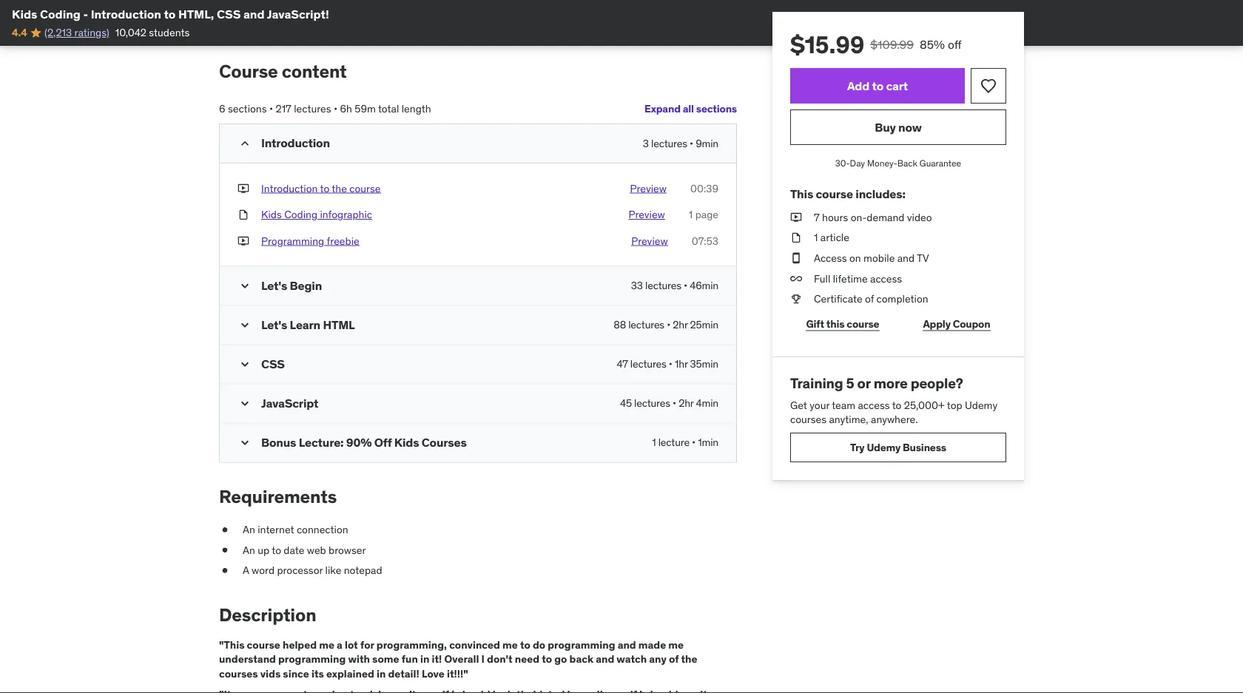 Task type: locate. For each thing, give the bounding box(es) containing it.
your
[[810, 398, 830, 412]]

1 vertical spatial courses
[[219, 668, 258, 681]]

xsmall image left access
[[791, 251, 802, 266]]

2 horizontal spatial and
[[898, 251, 915, 265]]

xsmall image for 7
[[791, 210, 802, 225]]

2 horizontal spatial me
[[669, 639, 684, 652]]

coding
[[40, 6, 81, 21], [284, 208, 318, 221]]

long
[[388, 7, 408, 21]]

cart
[[886, 78, 908, 93]]

0 vertical spatial preview
[[630, 182, 667, 195]]

date
[[284, 544, 305, 557]]

46min
[[690, 279, 719, 293]]

xsmall image left 7
[[791, 210, 802, 225]]

1 left article
[[814, 231, 818, 244]]

lot
[[345, 639, 358, 652]]

ratings)
[[74, 26, 109, 39]]

0 horizontal spatial 1
[[652, 436, 656, 449]]

2 horizontal spatial kids
[[394, 435, 419, 450]]

lectures right "3"
[[651, 137, 688, 150]]

team
[[832, 398, 856, 412]]

mobile
[[864, 251, 895, 265]]

0 vertical spatial let's
[[261, 278, 287, 293]]

course inside "this course helped me a lot for programming, convinced me to do programming and made me understand programming with some fun in it! overall i don't need to go back and watch any of the courses vids since its explained in detail! love it!!!"
[[247, 639, 280, 652]]

0 horizontal spatial coding
[[40, 6, 81, 21]]

0 vertical spatial kids
[[12, 6, 37, 21]]

1min
[[698, 436, 719, 449]]

kids inside button
[[261, 208, 282, 221]]

1 small image from the top
[[238, 136, 252, 151]]

courses down understand
[[219, 668, 258, 681]]

0 horizontal spatial courses
[[219, 668, 258, 681]]

and down "by"
[[244, 6, 265, 21]]

course
[[219, 60, 278, 82]]

0 vertical spatial introduction
[[91, 6, 161, 21]]

1 vertical spatial 1
[[814, 231, 818, 244]]

small image for bonus lecture: 90% off kids courses
[[238, 436, 252, 451]]

courses
[[791, 413, 827, 426], [219, 668, 258, 681]]

an left up
[[243, 544, 255, 557]]

• left "4min"
[[673, 397, 677, 410]]

1 vertical spatial coding
[[284, 208, 318, 221]]

1 left lecture
[[652, 436, 656, 449]]

1 for 1 article
[[814, 231, 818, 244]]

and inside "this course helped me a lot for programming, convinced me to do programming and made me understand programming with some fun in it! overall i don't need to go back and watch any of the courses vids since its explained in detail! love it!!!"
[[596, 653, 615, 666]]

a left lot
[[337, 639, 343, 652]]

the down "by"
[[261, 7, 277, 21]]

1 vertical spatial a
[[337, 639, 343, 652]]

33 lectures • 46min
[[631, 279, 719, 293]]

introduction up kids coding infographic
[[261, 182, 318, 195]]

the right any
[[681, 653, 698, 666]]

explained
[[326, 668, 374, 681]]

on-
[[851, 211, 867, 224]]

1 horizontal spatial udemy
[[965, 398, 998, 412]]

lectures right 33
[[646, 279, 682, 293]]

• for css
[[669, 358, 673, 371]]

and down programming and
[[596, 653, 615, 666]]

preview for 07:53
[[632, 234, 668, 248]]

course content
[[219, 60, 347, 82]]

anywhere.
[[871, 413, 918, 426]]

anytime,
[[829, 413, 869, 426]]

1 horizontal spatial me
[[503, 639, 518, 652]]

course up the infographic
[[350, 182, 381, 195]]

2hr
[[673, 318, 688, 332], [679, 397, 694, 410]]

in left the it!
[[420, 653, 430, 666]]

0 vertical spatial students
[[379, 0, 419, 6]]

connection
[[297, 523, 348, 537]]

kids up 4.4
[[12, 6, 37, 21]]

sections right 6
[[228, 102, 267, 115]]

the up the infographic
[[332, 182, 347, 195]]

6 sections • 217 lectures • 6h 59m total length
[[219, 102, 431, 115]]

1 horizontal spatial sections
[[696, 102, 737, 115]]

0 vertical spatial in
[[420, 653, 430, 666]]

2hr left 25min
[[673, 318, 688, 332]]

introduction to the course
[[261, 182, 381, 195]]

courses down 'get'
[[791, 413, 827, 426]]

xsmall image for 1
[[791, 231, 802, 245]]

access down mobile
[[871, 272, 902, 285]]

-
[[83, 6, 88, 21]]

coding up programming
[[284, 208, 318, 221]]

sections
[[696, 102, 737, 115], [228, 102, 267, 115]]

2 small image from the top
[[238, 318, 252, 333]]

7
[[814, 211, 820, 224]]

access inside training 5 or more people? get your team access to 25,000+ top udemy courses anytime, anywhere.
[[858, 398, 890, 412]]

a word processor like notepad
[[243, 564, 382, 578]]

• left 9min
[[690, 137, 694, 150]]

business
[[903, 441, 947, 454]]

introduction inside button
[[261, 182, 318, 195]]

let's for let's begin
[[261, 278, 287, 293]]

1 horizontal spatial a
[[337, 639, 343, 652]]

get
[[791, 398, 808, 412]]

1 vertical spatial access
[[858, 398, 890, 412]]

1 vertical spatial 2hr
[[679, 397, 694, 410]]

• left the 46min
[[684, 279, 688, 293]]

a left valuable at the top of the page
[[322, 7, 328, 21]]

web
[[307, 544, 326, 557]]

know
[[440, 0, 464, 6]]

me right made
[[669, 639, 684, 652]]

• for introduction
[[690, 137, 694, 150]]

small image for introduction
[[238, 136, 252, 151]]

0 vertical spatial udemy
[[965, 398, 998, 412]]

xsmall image left full
[[791, 272, 802, 286]]

valuable
[[330, 7, 369, 21]]

small image
[[238, 279, 252, 294], [238, 397, 252, 411]]

1 vertical spatial in
[[377, 668, 386, 681]]

2 horizontal spatial 1
[[814, 231, 818, 244]]

the
[[276, 0, 291, 6], [325, 0, 340, 6], [261, 7, 277, 21], [332, 182, 347, 195], [681, 653, 698, 666]]

2 an from the top
[[243, 544, 255, 557]]

xsmall image
[[791, 210, 802, 225], [791, 231, 802, 245], [791, 251, 802, 266], [791, 272, 802, 286], [219, 564, 231, 578]]

xsmall image left 1 article
[[791, 231, 802, 245]]

1 small image from the top
[[238, 279, 252, 294]]

1 vertical spatial kids
[[261, 208, 282, 221]]

2 let's from the top
[[261, 317, 287, 333]]

to right up
[[272, 544, 281, 557]]

in down the some
[[377, 668, 386, 681]]

on
[[850, 251, 861, 265]]

access down or
[[858, 398, 890, 412]]

lecture
[[659, 436, 690, 449]]

0 horizontal spatial udemy
[[867, 441, 901, 454]]

2 vertical spatial and
[[596, 653, 615, 666]]

an internet connection
[[243, 523, 348, 537]]

1 horizontal spatial coding
[[284, 208, 318, 221]]

1 an from the top
[[243, 523, 255, 537]]

course
[[350, 182, 381, 195], [816, 186, 853, 202], [847, 317, 880, 331], [247, 639, 280, 652]]

css up javascript
[[261, 357, 285, 372]]

or
[[858, 375, 871, 392]]

2 small image from the top
[[238, 397, 252, 411]]

to
[[164, 6, 176, 21], [872, 78, 884, 93], [320, 182, 330, 195], [893, 398, 902, 412], [272, 544, 281, 557], [520, 639, 531, 652], [542, 653, 552, 666]]

1 article
[[814, 231, 850, 244]]

0 vertical spatial coding
[[40, 6, 81, 21]]

demand
[[867, 211, 905, 224]]

1 horizontal spatial 1
[[689, 208, 693, 221]]

small image left javascript
[[238, 397, 252, 411]]

introduction down 217
[[261, 135, 330, 151]]

1 vertical spatial let's
[[261, 317, 287, 333]]

preview for 1 page
[[629, 208, 665, 221]]

0 horizontal spatial students
[[149, 26, 190, 39]]

coding up (2,213
[[40, 6, 81, 21]]

2 vertical spatial 1
[[652, 436, 656, 449]]

1 horizontal spatial in
[[420, 653, 430, 666]]

some
[[372, 653, 399, 666]]

small image left let's begin
[[238, 279, 252, 294]]

lectures right 47
[[631, 358, 667, 371]]

total
[[378, 102, 399, 115]]

programming freebie button
[[261, 234, 360, 249]]

certificate
[[814, 292, 863, 306]]

video
[[907, 211, 932, 224]]

xsmall image left the a
[[219, 564, 231, 578]]

course,
[[343, 0, 376, 6]]

preview left '1 page'
[[629, 208, 665, 221]]

• left 25min
[[667, 318, 671, 332]]

1 vertical spatial small image
[[238, 397, 252, 411]]

0 vertical spatial 2hr
[[673, 318, 688, 332]]

preview
[[630, 182, 667, 195], [629, 208, 665, 221], [632, 234, 668, 248]]

me up don't
[[503, 639, 518, 652]]

88 lectures • 2hr 25min
[[614, 318, 719, 332]]

1 horizontal spatial kids
[[261, 208, 282, 221]]

2hr left "4min"
[[679, 397, 694, 410]]

0 horizontal spatial in
[[377, 668, 386, 681]]

a inside "this course helped me a lot for programming, convinced me to do programming and made me understand programming with some fun in it! overall i don't need to go back and watch any of the courses vids since its explained in detail! love it!!!"
[[337, 639, 343, 652]]

and
[[244, 6, 265, 21], [898, 251, 915, 265], [596, 653, 615, 666]]

an left internet
[[243, 523, 255, 537]]

1 vertical spatial an
[[243, 544, 255, 557]]

0 horizontal spatial me
[[319, 639, 335, 652]]

2 vertical spatial introduction
[[261, 182, 318, 195]]

2 vertical spatial preview
[[632, 234, 668, 248]]

1 vertical spatial preview
[[629, 208, 665, 221]]

course up understand
[[247, 639, 280, 652]]

30-day money-back guarantee
[[836, 157, 962, 169]]

1 horizontal spatial students
[[379, 0, 419, 6]]

let's left begin
[[261, 278, 287, 293]]

0 horizontal spatial css
[[217, 6, 241, 21]]

udemy right top at bottom right
[[965, 398, 998, 412]]

9min
[[696, 137, 719, 150]]

2 sections from the left
[[228, 102, 267, 115]]

0 vertical spatial small image
[[238, 279, 252, 294]]

students up long
[[379, 0, 419, 6]]

lectures right 45
[[634, 397, 671, 410]]

lectures for javascript
[[634, 397, 671, 410]]

by
[[261, 0, 273, 6]]

introduction up 10,042
[[91, 6, 161, 21]]

sections right all
[[696, 102, 737, 115]]

to inside training 5 or more people? get your team access to 25,000+ top udemy courses anytime, anywhere.
[[893, 398, 902, 412]]

let's
[[261, 278, 287, 293], [261, 317, 287, 333]]

0 horizontal spatial kids
[[12, 6, 37, 21]]

0 vertical spatial courses
[[791, 413, 827, 426]]

3 small image from the top
[[238, 357, 252, 372]]

0 vertical spatial 1
[[689, 208, 693, 221]]

0 vertical spatial a
[[322, 7, 328, 21]]

xsmall image for access
[[791, 251, 802, 266]]

4min
[[696, 397, 719, 410]]

of right any
[[669, 653, 679, 666]]

learn
[[290, 317, 321, 333]]

kids up programming
[[261, 208, 282, 221]]

an
[[243, 523, 255, 537], [243, 544, 255, 557]]

0 horizontal spatial a
[[322, 7, 328, 21]]

217
[[276, 102, 292, 115]]

3 me from the left
[[669, 639, 684, 652]]

of right end
[[313, 0, 322, 6]]

1 let's from the top
[[261, 278, 287, 293]]

courses inside training 5 or more people? get your team access to 25,000+ top udemy courses anytime, anywhere.
[[791, 413, 827, 426]]

of inside "this course helped me a lot for programming, convinced me to do programming and made me understand programming with some fun in it! overall i don't need to go back and watch any of the courses vids since its explained in detail! love it!!!"
[[669, 653, 679, 666]]

preview down "3"
[[630, 182, 667, 195]]

0 vertical spatial css
[[217, 6, 241, 21]]

let's left learn
[[261, 317, 287, 333]]

to up anywhere.
[[893, 398, 902, 412]]

• for let's learn html
[[667, 318, 671, 332]]

lectures for introduction
[[651, 137, 688, 150]]

coding inside button
[[284, 208, 318, 221]]

gift this course
[[807, 317, 880, 331]]

4 small image from the top
[[238, 436, 252, 451]]

1 vertical spatial introduction
[[261, 135, 330, 151]]

tv
[[917, 251, 929, 265]]

1 sections from the left
[[696, 102, 737, 115]]

• left 1min
[[692, 436, 696, 449]]

an for an up to date web browser
[[243, 544, 255, 557]]

small image for let's begin
[[238, 279, 252, 294]]

1 horizontal spatial courses
[[791, 413, 827, 426]]

• for let's begin
[[684, 279, 688, 293]]

udemy inside training 5 or more people? get your team access to 25,000+ top udemy courses anytime, anywhere.
[[965, 398, 998, 412]]

me up programming
[[319, 639, 335, 652]]

preview up 33
[[632, 234, 668, 248]]

students down kids coding - introduction to html, css and javascript!
[[149, 26, 190, 39]]

0 horizontal spatial sections
[[228, 102, 267, 115]]

udemy right try
[[867, 441, 901, 454]]

small image
[[238, 136, 252, 151], [238, 318, 252, 333], [238, 357, 252, 372], [238, 436, 252, 451]]

and left tv
[[898, 251, 915, 265]]

lectures for let's learn html
[[629, 318, 665, 332]]

kids right off
[[394, 435, 419, 450]]

lectures right the 88
[[629, 318, 665, 332]]

courses inside "this course helped me a lot for programming, convinced me to do programming and made me understand programming with some fun in it! overall i don't need to go back and watch any of the courses vids since its explained in detail! love it!!!"
[[219, 668, 258, 681]]

kids coding infographic
[[261, 208, 372, 221]]

lectures for let's begin
[[646, 279, 682, 293]]

• left 1hr at the bottom of page
[[669, 358, 673, 371]]

0 vertical spatial and
[[244, 6, 265, 21]]

css right html,
[[217, 6, 241, 21]]

2 me from the left
[[503, 639, 518, 652]]

will
[[422, 0, 437, 6]]

0 vertical spatial an
[[243, 523, 255, 537]]

of
[[313, 0, 322, 6], [311, 7, 320, 21], [865, 292, 874, 306], [669, 653, 679, 666]]

1 horizontal spatial and
[[596, 653, 615, 666]]

off
[[374, 435, 392, 450]]

go
[[555, 653, 567, 666]]

1 horizontal spatial css
[[261, 357, 285, 372]]

1 left page
[[689, 208, 693, 221]]

up
[[258, 544, 270, 557]]

xsmall image
[[238, 181, 249, 196], [238, 208, 249, 222], [238, 234, 249, 249], [791, 292, 802, 306], [219, 523, 231, 538], [219, 543, 231, 558]]



Task type: vqa. For each thing, say whether or not it's contained in the screenshot.
the in
yes



Task type: describe. For each thing, give the bounding box(es) containing it.
expand
[[645, 102, 681, 115]]

top
[[947, 398, 963, 412]]

training 5 or more people? get your team access to 25,000+ top udemy courses anytime, anywhere.
[[791, 375, 998, 426]]

i
[[482, 653, 485, 666]]

47
[[617, 358, 628, 371]]

life
[[371, 7, 385, 21]]

kids for kids coding - introduction to html, css and javascript!
[[12, 6, 37, 21]]

coding for -
[[40, 6, 81, 21]]

an up to date web browser
[[243, 544, 366, 557]]

more
[[874, 375, 908, 392]]

basics
[[279, 7, 308, 21]]

to left the go
[[542, 653, 552, 666]]

1 vertical spatial and
[[898, 251, 915, 265]]

freebie
[[327, 234, 360, 248]]

10,042
[[115, 26, 147, 39]]

the up valuable at the top of the page
[[325, 0, 340, 6]]

5
[[847, 375, 855, 392]]

lifetime
[[833, 272, 868, 285]]

bonus lecture: 90% off kids courses
[[261, 435, 467, 450]]

gift this course link
[[791, 309, 896, 339]]

back
[[898, 157, 918, 169]]

2hr for let's learn html
[[673, 318, 688, 332]]

of down full lifetime access
[[865, 292, 874, 306]]

completion
[[877, 292, 929, 306]]

apply
[[923, 317, 951, 331]]

don't
[[487, 653, 513, 666]]

0 horizontal spatial and
[[244, 6, 265, 21]]

vids
[[260, 668, 281, 681]]

an for an internet connection
[[243, 523, 255, 537]]

training
[[791, 375, 844, 392]]

small image for css
[[238, 357, 252, 372]]

programming freebie
[[261, 234, 360, 248]]

35min
[[690, 358, 719, 371]]

skill
[[410, 7, 429, 21]]

small image for let's learn html
[[238, 318, 252, 333]]

courses
[[422, 435, 467, 450]]

by the end of the course, students will know the basics of a valuable life long skill
[[261, 0, 464, 21]]

its
[[312, 668, 324, 681]]

course inside button
[[350, 182, 381, 195]]

07:53
[[692, 234, 719, 248]]

word
[[252, 564, 275, 578]]

2 vertical spatial kids
[[394, 435, 419, 450]]

this course includes:
[[791, 186, 906, 202]]

the inside button
[[332, 182, 347, 195]]

"this course helped me a lot for programming, convinced me to do programming and made me understand programming with some fun in it! overall i don't need to go back and watch any of the courses vids since its explained in detail! love it!!!"
[[219, 639, 698, 681]]

to left do
[[520, 639, 531, 652]]

xsmall image for full
[[791, 272, 802, 286]]

apply coupon button
[[907, 309, 1007, 339]]

programming and
[[548, 639, 636, 652]]

25min
[[690, 318, 719, 332]]

• left 6h 59m
[[334, 102, 338, 115]]

this
[[827, 317, 845, 331]]

lecture:
[[299, 435, 344, 450]]

"this
[[219, 639, 245, 652]]

all
[[683, 102, 694, 115]]

expand all sections
[[645, 102, 737, 115]]

infographic
[[320, 208, 372, 221]]

1 for 1 page
[[689, 208, 693, 221]]

30-
[[836, 157, 850, 169]]

• left 217
[[269, 102, 273, 115]]

(2,213
[[44, 26, 72, 39]]

let's learn html
[[261, 317, 355, 333]]

hours
[[822, 211, 849, 224]]

the inside "this course helped me a lot for programming, convinced me to do programming and made me understand programming with some fun in it! overall i don't need to go back and watch any of the courses vids since its explained in detail! love it!!!"
[[681, 653, 698, 666]]

of down end
[[311, 7, 320, 21]]

introduction for introduction
[[261, 135, 330, 151]]

6h 59m
[[340, 102, 376, 115]]

lectures for css
[[631, 358, 667, 371]]

• for bonus lecture: 90% off kids courses
[[692, 436, 696, 449]]

off
[[948, 37, 962, 52]]

3 lectures • 9min
[[643, 137, 719, 150]]

course up hours
[[816, 186, 853, 202]]

certificate of completion
[[814, 292, 929, 306]]

buy now
[[875, 119, 922, 135]]

javascript!
[[267, 6, 329, 21]]

1 lecture • 1min
[[652, 436, 719, 449]]

to up kids coding infographic
[[320, 182, 330, 195]]

small image for javascript
[[238, 397, 252, 411]]

sections inside dropdown button
[[696, 102, 737, 115]]

it!
[[432, 653, 442, 666]]

now
[[899, 119, 922, 135]]

coding for infographic
[[284, 208, 318, 221]]

introduction to the course button
[[261, 181, 381, 196]]

45 lectures • 2hr 4min
[[620, 397, 719, 410]]

let's for let's learn html
[[261, 317, 287, 333]]

lectures right 217
[[294, 102, 331, 115]]

kids for kids coding infographic
[[261, 208, 282, 221]]

• for javascript
[[673, 397, 677, 410]]

a
[[243, 564, 249, 578]]

access
[[814, 251, 847, 265]]

xsmall image for a
[[219, 564, 231, 578]]

2hr for javascript
[[679, 397, 694, 410]]

bonus
[[261, 435, 296, 450]]

kids coding infographic button
[[261, 208, 372, 222]]

to left cart
[[872, 78, 884, 93]]

1 vertical spatial udemy
[[867, 441, 901, 454]]

buy
[[875, 119, 896, 135]]

1 vertical spatial css
[[261, 357, 285, 372]]

4.4
[[12, 26, 27, 39]]

$109.99
[[871, 37, 914, 52]]

to up 10,042 students
[[164, 6, 176, 21]]

introduction for introduction to the course
[[261, 182, 318, 195]]

a inside the by the end of the course, students will know the basics of a valuable life long skill
[[322, 7, 328, 21]]

buy now button
[[791, 110, 1007, 145]]

add
[[848, 78, 870, 93]]

students inside the by the end of the course, students will know the basics of a valuable life long skill
[[379, 0, 419, 6]]

85%
[[920, 37, 945, 52]]

course down certificate of completion
[[847, 317, 880, 331]]

the up basics
[[276, 0, 291, 6]]

fun
[[402, 653, 418, 666]]

coupon
[[953, 317, 991, 331]]

article
[[821, 231, 850, 244]]

detail! love
[[388, 668, 445, 681]]

wishlist image
[[980, 77, 998, 95]]

10,042 students
[[115, 26, 190, 39]]

people?
[[911, 375, 964, 392]]

includes:
[[856, 186, 906, 202]]

full
[[814, 272, 831, 285]]

like
[[325, 564, 342, 578]]

00:39
[[691, 182, 719, 195]]

preview for 00:39
[[630, 182, 667, 195]]

1 me from the left
[[319, 639, 335, 652]]

88
[[614, 318, 626, 332]]

47 lectures • 1hr 35min
[[617, 358, 719, 371]]

90%
[[346, 435, 372, 450]]

1 vertical spatial students
[[149, 26, 190, 39]]

javascript
[[261, 396, 319, 411]]

browser
[[329, 544, 366, 557]]

for
[[360, 639, 374, 652]]

0 vertical spatial access
[[871, 272, 902, 285]]

do
[[533, 639, 546, 652]]



